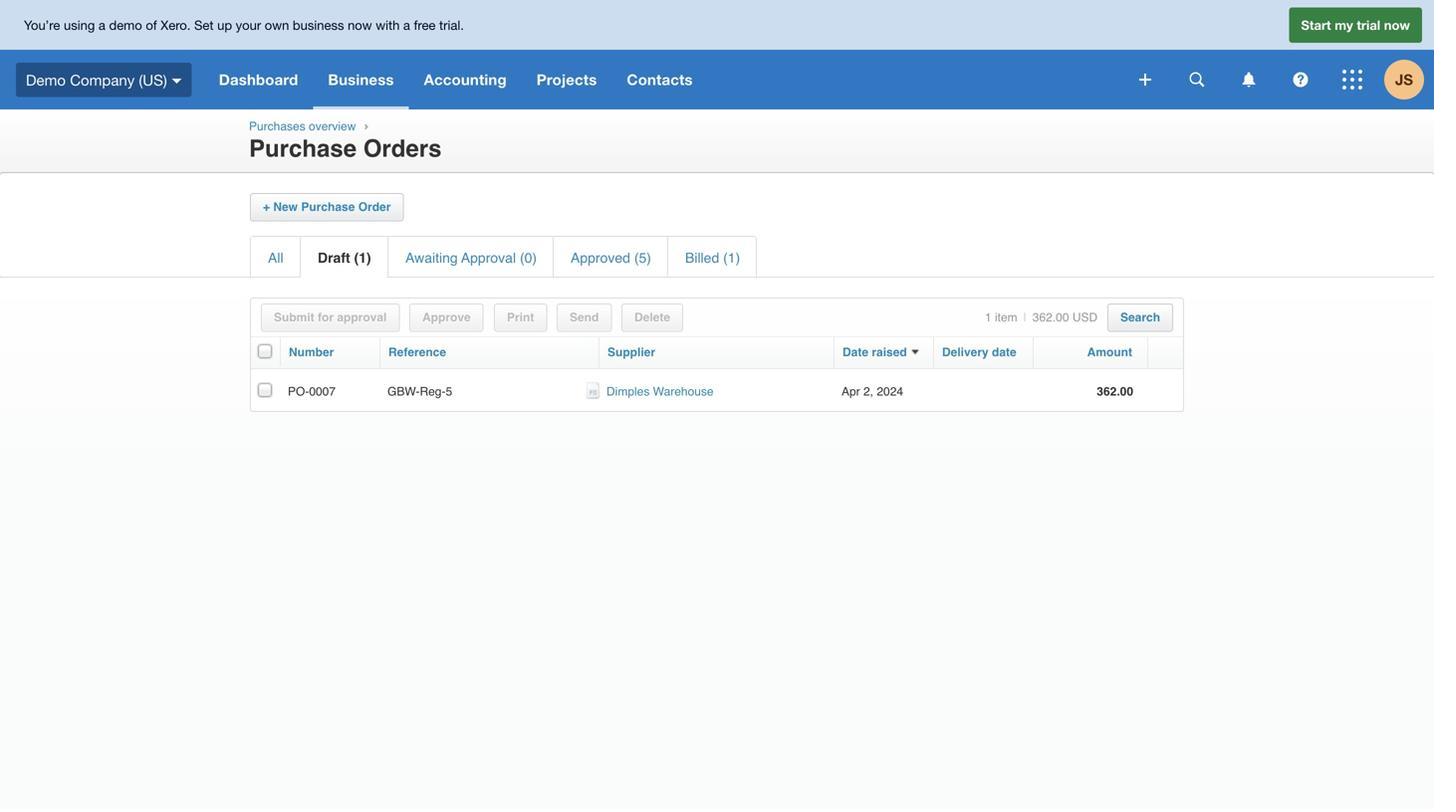 Task type: vqa. For each thing, say whether or not it's contained in the screenshot.
Send
yes



Task type: locate. For each thing, give the bounding box(es) containing it.
approved
[[571, 250, 630, 266]]

company
[[70, 71, 135, 88]]

(1)
[[354, 250, 371, 266], [723, 250, 740, 266]]

using
[[64, 17, 95, 33]]

purchases
[[249, 120, 305, 133]]

awaiting
[[405, 250, 458, 266]]

draft (1) button
[[318, 250, 371, 266]]

a right using on the top left of page
[[98, 17, 105, 33]]

dashboard
[[219, 71, 298, 89]]

1 horizontal spatial a
[[403, 17, 410, 33]]

purchase
[[249, 135, 357, 163], [301, 200, 355, 214]]

po-0007
[[288, 385, 336, 399]]

delete button
[[634, 311, 670, 325]]

2 a from the left
[[403, 17, 410, 33]]

billed (1) button
[[685, 250, 740, 266]]

(1) right draft
[[354, 250, 371, 266]]

svg image
[[1190, 72, 1205, 87], [1293, 72, 1308, 87]]

with
[[376, 17, 400, 33]]

(1) right "billed"
[[723, 250, 740, 266]]

submit
[[274, 311, 314, 325]]

draft
[[318, 250, 350, 266]]

all button
[[268, 250, 283, 266]]

start my trial now
[[1301, 17, 1410, 33]]

+ new purchase order button
[[263, 200, 391, 214]]

demo
[[26, 71, 66, 88]]

delivery date
[[942, 346, 1017, 360]]

billed
[[685, 250, 719, 266]]

js
[[1395, 71, 1413, 89]]

demo
[[109, 17, 142, 33]]

1 horizontal spatial now
[[1384, 17, 1410, 33]]

2 now from the left
[[1384, 17, 1410, 33]]

my
[[1335, 17, 1353, 33]]

search button
[[1120, 311, 1160, 325]]

projects button
[[522, 50, 612, 110]]

+
[[263, 200, 270, 214]]

(1) for draft (1)
[[354, 250, 371, 266]]

usd
[[1072, 311, 1098, 325]]

billed (1)
[[685, 250, 740, 266]]

gbw-
[[387, 385, 420, 399]]

362.00 right |
[[1033, 311, 1069, 325]]

1 (1) from the left
[[354, 250, 371, 266]]

of
[[146, 17, 157, 33]]

approval
[[461, 250, 516, 266]]

order
[[358, 200, 391, 214]]

now left with
[[348, 17, 372, 33]]

0 horizontal spatial a
[[98, 17, 105, 33]]

accounting
[[424, 71, 507, 89]]

purchase down purchases overview
[[249, 135, 357, 163]]

item
[[995, 311, 1018, 325]]

a left free
[[403, 17, 410, 33]]

(1) for billed (1)
[[723, 250, 740, 266]]

|
[[1023, 311, 1027, 325]]

apr
[[842, 385, 860, 399]]

now
[[348, 17, 372, 33], [1384, 17, 1410, 33]]

number link
[[289, 346, 334, 360]]

amount
[[1087, 346, 1132, 360]]

date
[[992, 346, 1017, 360]]

2 (1) from the left
[[723, 250, 740, 266]]

banner
[[0, 0, 1434, 110]]

reference
[[388, 346, 446, 360]]

1 a from the left
[[98, 17, 105, 33]]

now right trial
[[1384, 17, 1410, 33]]

print button
[[507, 311, 534, 325]]

raised
[[872, 346, 907, 360]]

0 vertical spatial 362.00
[[1033, 311, 1069, 325]]

a
[[98, 17, 105, 33], [403, 17, 410, 33]]

+ new purchase order
[[263, 200, 391, 214]]

trial
[[1357, 17, 1380, 33]]

purchase orders
[[249, 135, 442, 163]]

set
[[194, 17, 214, 33]]

1 horizontal spatial svg image
[[1293, 72, 1308, 87]]

362.00
[[1033, 311, 1069, 325], [1097, 385, 1133, 399]]

362.00 down the amount link
[[1097, 385, 1133, 399]]

0 vertical spatial purchase
[[249, 135, 357, 163]]

0 horizontal spatial svg image
[[1190, 72, 1205, 87]]

1 horizontal spatial (1)
[[723, 250, 740, 266]]

1 vertical spatial 362.00
[[1097, 385, 1133, 399]]

0 horizontal spatial (1)
[[354, 250, 371, 266]]

business
[[293, 17, 344, 33]]

0007
[[309, 385, 336, 399]]

business
[[328, 71, 394, 89]]

1 svg image from the left
[[1190, 72, 1205, 87]]

svg image
[[1342, 70, 1362, 90], [1242, 72, 1255, 87], [1139, 74, 1151, 86], [172, 78, 182, 83]]

purchases overview
[[249, 120, 356, 133]]

0 horizontal spatial now
[[348, 17, 372, 33]]

number
[[289, 346, 334, 360]]

purchase right new on the top left
[[301, 200, 355, 214]]

dimples warehouse
[[607, 385, 714, 399]]



Task type: describe. For each thing, give the bounding box(es) containing it.
delete
[[634, 311, 670, 325]]

apr 2, 2024
[[842, 385, 903, 399]]

svg image inside demo company (us) popup button
[[172, 78, 182, 83]]

po-
[[288, 385, 309, 399]]

date
[[843, 346, 868, 360]]

(0)
[[520, 250, 537, 266]]

search
[[1120, 311, 1160, 325]]

(us)
[[139, 71, 167, 88]]

1 now from the left
[[348, 17, 372, 33]]

reference link
[[388, 346, 446, 360]]

start
[[1301, 17, 1331, 33]]

awaiting approval (0) button
[[405, 250, 537, 266]]

free
[[414, 17, 436, 33]]

1 vertical spatial purchase
[[301, 200, 355, 214]]

purchases overview link
[[249, 120, 356, 133]]

you're using a demo of xero. set up your own business now with a free trial.
[[24, 17, 464, 33]]

approved (5) button
[[571, 250, 651, 266]]

trial.
[[439, 17, 464, 33]]

you're
[[24, 17, 60, 33]]

2024
[[877, 385, 903, 399]]

send
[[570, 311, 599, 325]]

1
[[985, 311, 992, 325]]

delivery date link
[[942, 346, 1017, 360]]

approved (5)
[[571, 250, 651, 266]]

dashboard link
[[204, 50, 313, 110]]

approve
[[422, 311, 471, 325]]

approval
[[337, 311, 387, 325]]

supplier
[[608, 346, 655, 360]]

overview
[[309, 120, 356, 133]]

up
[[217, 17, 232, 33]]

contacts
[[627, 71, 693, 89]]

new
[[273, 200, 298, 214]]

date raised link
[[843, 346, 907, 360]]

delivery
[[942, 346, 989, 360]]

submit for approval button
[[274, 311, 387, 325]]

xero.
[[161, 17, 191, 33]]

2 svg image from the left
[[1293, 72, 1308, 87]]

reg-
[[420, 385, 446, 399]]

orders
[[363, 135, 442, 163]]

submit for approval
[[274, 311, 387, 325]]

5
[[446, 385, 452, 399]]

(5)
[[634, 250, 651, 266]]

awaiting approval (0)
[[405, 250, 537, 266]]

print
[[507, 311, 534, 325]]

business button
[[313, 50, 409, 110]]

own
[[265, 17, 289, 33]]

date raised
[[843, 346, 907, 360]]

warehouse
[[653, 385, 714, 399]]

demo company (us) button
[[0, 50, 204, 110]]

dimples
[[607, 385, 650, 399]]

for
[[318, 311, 334, 325]]

contacts button
[[612, 50, 708, 110]]

supplier link
[[608, 346, 655, 360]]

all
[[268, 250, 283, 266]]

approve button
[[422, 311, 471, 325]]

accounting button
[[409, 50, 522, 110]]

demo company (us)
[[26, 71, 167, 88]]

1 horizontal spatial 362.00
[[1097, 385, 1133, 399]]

banner containing dashboard
[[0, 0, 1434, 110]]

dimples warehouse link
[[607, 385, 714, 399]]

0 horizontal spatial 362.00
[[1033, 311, 1069, 325]]

js button
[[1384, 50, 1434, 110]]

1 item | 362.00 usd
[[985, 311, 1098, 325]]

send button
[[570, 311, 599, 325]]

projects
[[537, 71, 597, 89]]

gbw-reg-5
[[387, 385, 452, 399]]

your
[[236, 17, 261, 33]]



